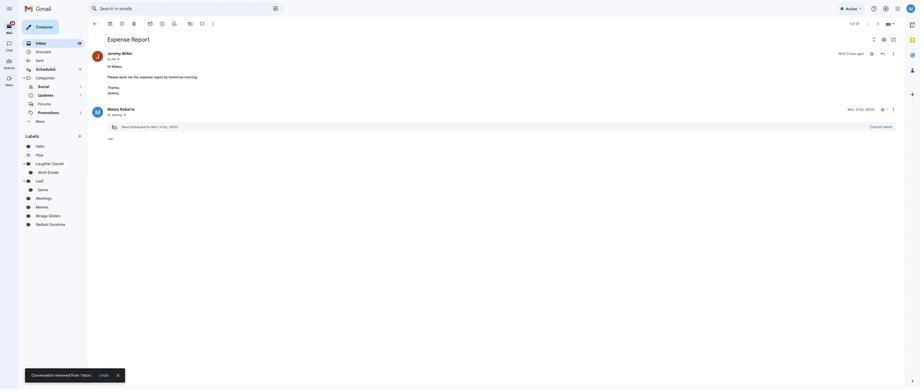 Task type: describe. For each thing, give the bounding box(es) containing it.
the
[[149, 84, 154, 88]]

categories link
[[40, 84, 61, 89]]

promotions
[[42, 123, 66, 128]]

2 vertical spatial jeremy
[[124, 125, 136, 130]]

to jeremy
[[119, 125, 136, 130]]

mateo
[[119, 119, 132, 124]]

scheduled
[[40, 75, 62, 80]]

back to inbox image
[[103, 24, 109, 30]]

to for to
[[119, 63, 124, 68]]

1 for social
[[89, 94, 91, 99]]

snoozed
[[40, 55, 57, 60]]

meetings link
[[40, 218, 57, 223]]

sent link
[[40, 65, 49, 70]]

laughter dazzle
[[40, 179, 71, 185]]

work emails
[[42, 189, 65, 194]]

categories
[[40, 84, 61, 89]]

please send me the expense report by tomorrow morning.
[[119, 84, 221, 88]]

delete image
[[146, 24, 152, 30]]

1 heading from the top
[[0, 54, 21, 59]]

gems link
[[42, 208, 53, 214]]

hello link
[[40, 160, 49, 165]]

hi
[[119, 72, 123, 76]]

laughter
[[40, 179, 57, 185]]

labels
[[28, 148, 43, 154]]

meetings
[[40, 218, 57, 223]]

expense
[[119, 40, 145, 48]]

spaces
[[4, 73, 16, 78]]

Search in emails text field
[[111, 7, 286, 13]]

laughter dazzle link
[[40, 179, 71, 185]]

add to tasks image
[[191, 24, 197, 30]]

hello
[[40, 160, 49, 165]]

labels heading
[[28, 148, 86, 154]]

leaf
[[40, 199, 48, 204]]

list containing jeremy miller
[[98, 51, 921, 166]]

19
[[87, 75, 91, 79]]

mateo,
[[124, 72, 136, 76]]

28 link
[[4, 23, 17, 34]]

spaces heading
[[0, 73, 21, 78]]

dazzle
[[58, 179, 71, 185]]

scheduled link
[[40, 75, 62, 80]]

hiya link
[[40, 170, 48, 175]]

expense report
[[119, 40, 166, 48]]

main menu image
[[7, 6, 14, 13]]

inbox
[[40, 46, 51, 51]]

miller
[[136, 57, 147, 62]]

promotions link
[[42, 123, 66, 128]]

tomorrow
[[188, 84, 204, 88]]

mateo roberts
[[119, 119, 150, 124]]

2
[[89, 123, 91, 128]]

more
[[40, 133, 50, 138]]

hi mateo,
[[119, 72, 137, 76]]

inbox link
[[40, 46, 51, 51]]



Task type: locate. For each thing, give the bounding box(es) containing it.
heading down spaces heading
[[0, 92, 21, 97]]

expense
[[155, 84, 170, 88]]

to down mateo
[[119, 125, 123, 130]]

jeremy miller
[[119, 57, 147, 62]]

hiya
[[40, 170, 48, 175]]

0 vertical spatial heading
[[0, 54, 21, 59]]

28
[[12, 24, 16, 28], [86, 46, 91, 50]]

jeremy down mateo
[[124, 125, 136, 130]]

28 inside 28 link
[[12, 24, 16, 28]]

heading
[[0, 54, 21, 59], [0, 92, 21, 97]]

move to image
[[209, 24, 215, 30]]

gems
[[42, 208, 53, 214]]

1
[[89, 94, 91, 99], [89, 104, 91, 108]]

28 up mail at the top
[[12, 24, 16, 28]]

snooze image
[[177, 24, 183, 30]]

1 vertical spatial to
[[119, 125, 123, 130]]

to up hi at top
[[119, 63, 124, 68]]

compose
[[40, 28, 59, 33]]

updates
[[42, 103, 59, 109]]

1 for updates
[[89, 104, 91, 108]]

1 up 2
[[89, 104, 91, 108]]

mail navigation
[[0, 19, 21, 389]]

jeremy up hi mateo,
[[119, 57, 135, 62]]

28 up '19'
[[86, 46, 91, 50]]

2 heading from the top
[[0, 92, 21, 97]]

mail
[[7, 34, 14, 39]]

jeremy down please
[[119, 101, 132, 106]]

heading up spaces at left
[[0, 54, 21, 59]]

to for to jeremy
[[119, 125, 123, 130]]

roberts
[[133, 119, 150, 124]]

0 horizontal spatial 28
[[12, 24, 16, 28]]

work emails link
[[42, 189, 65, 194]]

snoozed link
[[40, 55, 57, 60]]

0 vertical spatial jeremy
[[119, 57, 135, 62]]

leaf link
[[40, 199, 48, 204]]

0 vertical spatial 28
[[12, 24, 16, 28]]

sent
[[40, 65, 49, 70]]

1 1 from the top
[[89, 94, 91, 99]]

updates link
[[42, 103, 59, 109]]

1 horizontal spatial 28
[[86, 46, 91, 50]]

please
[[119, 84, 131, 88]]

me
[[142, 84, 148, 88]]

1 vertical spatial heading
[[0, 92, 21, 97]]

morning.
[[205, 84, 220, 88]]

archive image
[[119, 24, 125, 30]]

social
[[42, 94, 55, 99]]

list
[[98, 51, 921, 166]]

alert
[[10, 14, 921, 19]]

jeremy for jeremy miller
[[119, 57, 135, 62]]

1 down '19'
[[89, 94, 91, 99]]

1 to from the top
[[119, 63, 124, 68]]

2 to from the top
[[119, 125, 123, 130]]

social link
[[42, 94, 55, 99]]

compose button
[[24, 22, 66, 39]]

jeremy for jeremy
[[119, 101, 132, 106]]

report spam image
[[133, 24, 139, 30]]

forums
[[42, 113, 56, 118]]

1 vertical spatial 28
[[86, 46, 91, 50]]

by
[[182, 84, 187, 88]]

jeremy
[[119, 57, 135, 62], [119, 101, 132, 106], [124, 125, 136, 130]]

1 vertical spatial 1
[[89, 104, 91, 108]]

0 vertical spatial to
[[119, 63, 124, 68]]

Search in emails search field
[[98, 2, 315, 17]]

report
[[171, 84, 181, 88]]

1 vertical spatial jeremy
[[119, 101, 132, 106]]

to
[[119, 63, 124, 68], [119, 125, 123, 130]]

gmail image
[[27, 4, 60, 16]]

0 vertical spatial 1
[[89, 94, 91, 99]]

forums link
[[42, 113, 56, 118]]

emails
[[53, 189, 65, 194]]

search in emails image
[[100, 4, 110, 15]]

2 1 from the top
[[89, 104, 91, 108]]

send
[[133, 84, 141, 88]]

work
[[42, 189, 52, 194]]

more button
[[24, 130, 94, 140]]

show details image
[[137, 126, 141, 130]]

mail heading
[[0, 34, 21, 39]]

report
[[146, 40, 166, 48]]



Task type: vqa. For each thing, say whether or not it's contained in the screenshot.
Snoozed
yes



